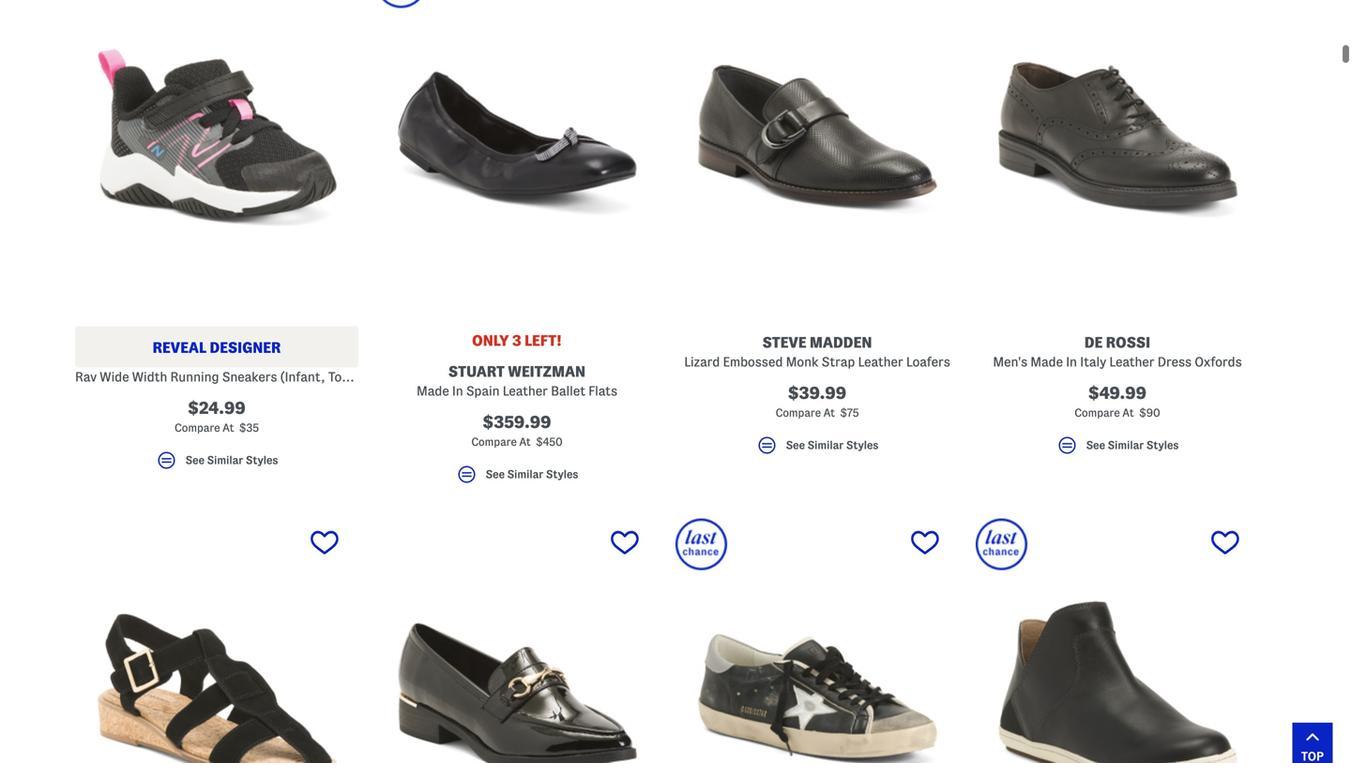 Task type: vqa. For each thing, say whether or not it's contained in the screenshot.
bottommost Made
yes



Task type: describe. For each thing, give the bounding box(es) containing it.
see similar styles button for $49.99
[[976, 434, 1259, 465]]

compare for $359.99
[[471, 436, 517, 448]]

rossi
[[1106, 334, 1151, 351]]

faux patent leather tailor loafers image
[[375, 518, 659, 763]]

reveal designer
[[153, 339, 281, 356]]

$49.99 compare at              $90
[[1075, 384, 1161, 419]]

see for $49.99
[[1086, 439, 1106, 451]]

compare for $49.99
[[1075, 407, 1120, 419]]

steve madden lizard embossed monk strap leather loafers $39.99 compare at              $75 element
[[676, 0, 959, 465]]

see similar styles for $39.99
[[786, 439, 879, 451]]

see for $39.99
[[786, 439, 805, 451]]

madden
[[810, 334, 872, 351]]

compare for $24.99
[[175, 422, 220, 434]]

lizard
[[684, 355, 720, 369]]

strap
[[822, 355, 855, 369]]

compare for $39.99
[[776, 407, 821, 419]]

dress
[[1158, 355, 1192, 369]]

made inside de rossi men's made in italy leather dress oxfords
[[1031, 355, 1063, 369]]

steve madden lizard embossed monk strap leather loafers
[[684, 334, 951, 369]]

de rossi men's made in italy leather dress oxfords $49.99 compare at              $90 element
[[976, 0, 1259, 465]]

only
[[472, 332, 509, 349]]

wide
[[100, 370, 129, 384]]

similar inside the stuart weitzman made in spain leather ballet flats $359.99 compare at              $450 element
[[507, 468, 544, 480]]

made in spain leather ballet flats image
[[375, 0, 659, 311]]

see similar styles button down $359.99 compare at              $450
[[375, 463, 659, 494]]

spain
[[466, 384, 500, 398]]

see similar styles for $24.99
[[185, 454, 278, 466]]

$359.99
[[483, 413, 551, 431]]

only 3 left!
[[472, 332, 562, 349]]

lizard embossed monk strap leather loafers image
[[676, 0, 959, 311]]

reveal designer rav wide width running sneakers (infant, toddler) $24.99 compare at              $35 element
[[75, 0, 376, 480]]

styles for $49.99
[[1147, 439, 1179, 451]]

in inside stuart weitzman made in spain leather ballet flats
[[452, 384, 463, 398]]

see for $24.99
[[185, 454, 205, 466]]

see inside the stuart weitzman made in spain leather ballet flats $359.99 compare at              $450 element
[[486, 468, 505, 480]]

$359.99 compare at              $450
[[471, 413, 563, 448]]

monk
[[786, 355, 819, 369]]

designer
[[210, 339, 281, 356]]

stuart
[[449, 363, 505, 380]]

oxfords
[[1195, 355, 1242, 369]]

leather for $49.99
[[1110, 355, 1155, 369]]

see similar styles inside the stuart weitzman made in spain leather ballet flats $359.99 compare at              $450 element
[[486, 468, 578, 480]]

men's made in italy leather dress oxfords image
[[976, 0, 1259, 311]]

toddler)
[[328, 370, 376, 384]]

stuart weitzman made in spain leather ballet flats
[[417, 363, 618, 398]]

reveal
[[153, 339, 206, 356]]

$49.99
[[1089, 384, 1147, 402]]

styles inside the stuart weitzman made in spain leather ballet flats $359.99 compare at              $450 element
[[546, 468, 578, 480]]

similar for $24.99
[[207, 454, 243, 466]]

$450
[[536, 436, 563, 448]]



Task type: locate. For each thing, give the bounding box(es) containing it.
similar down $90 on the right bottom of the page
[[1108, 439, 1144, 451]]

3
[[512, 332, 521, 349]]

0 vertical spatial in
[[1066, 355, 1077, 369]]

made down the 'stuart'
[[417, 384, 449, 398]]

compare down $39.99
[[776, 407, 821, 419]]

$35
[[239, 422, 259, 434]]

0 vertical spatial made
[[1031, 355, 1063, 369]]

leather right strap
[[858, 355, 903, 369]]

compare inside the $24.99 compare at              $35
[[175, 422, 220, 434]]

see similar styles down $90 on the right bottom of the page
[[1086, 439, 1179, 451]]

similar for $39.99
[[808, 439, 844, 451]]

1 vertical spatial made
[[417, 384, 449, 398]]

see down $39.99 compare at              $75
[[786, 439, 805, 451]]

similar inside de rossi men's made in italy leather dress oxfords $49.99 compare at              $90 element
[[1108, 439, 1144, 451]]

$75
[[840, 407, 859, 419]]

$24.99
[[188, 399, 246, 417]]

leather down rossi
[[1110, 355, 1155, 369]]

see similar styles down the $450
[[486, 468, 578, 480]]

similar inside reveal designer rav wide width running sneakers (infant, toddler) $24.99 compare at              $35 element
[[207, 454, 243, 466]]

2 horizontal spatial leather
[[1110, 355, 1155, 369]]

leather inside stuart weitzman made in spain leather ballet flats
[[503, 384, 548, 398]]

flats
[[589, 384, 618, 398]]

styles
[[846, 439, 879, 451], [1147, 439, 1179, 451], [246, 454, 278, 466], [546, 468, 578, 480]]

1 horizontal spatial in
[[1066, 355, 1077, 369]]

compare down $359.99
[[471, 436, 517, 448]]

see similar styles button
[[676, 434, 959, 465], [976, 434, 1259, 465], [75, 449, 359, 480], [375, 463, 659, 494]]

0 horizontal spatial in
[[452, 384, 463, 398]]

see similar styles inside "steve madden lizard embossed monk strap leather loafers $39.99 compare at              $75" element
[[786, 439, 879, 451]]

see similar styles button inside reveal designer rav wide width running sneakers (infant, toddler) $24.99 compare at              $35 element
[[75, 449, 359, 480]]

in inside de rossi men's made in italy leather dress oxfords
[[1066, 355, 1077, 369]]

$39.99 compare at              $75
[[776, 384, 859, 419]]

steve
[[763, 334, 807, 351]]

$90
[[1139, 407, 1161, 419]]

similar down the $450
[[507, 468, 544, 480]]

compare inside $359.99 compare at              $450
[[471, 436, 517, 448]]

styles for $39.99
[[846, 439, 879, 451]]

styles inside reveal designer rav wide width running sneakers (infant, toddler) $24.99 compare at              $35 element
[[246, 454, 278, 466]]

made in italy leather casual sport sneakers image
[[676, 518, 959, 763]]

de
[[1085, 334, 1103, 351]]

weitzman
[[508, 363, 586, 380]]

see inside de rossi men's made in italy leather dress oxfords $49.99 compare at              $90 element
[[1086, 439, 1106, 451]]

width
[[132, 370, 167, 384]]

see
[[786, 439, 805, 451], [1086, 439, 1106, 451], [185, 454, 205, 466], [486, 468, 505, 480]]

in left spain
[[452, 384, 463, 398]]

see inside reveal designer rav wide width running sneakers (infant, toddler) $24.99 compare at              $35 element
[[185, 454, 205, 466]]

in
[[1066, 355, 1077, 369], [452, 384, 463, 398]]

see inside "steve madden lizard embossed monk strap leather loafers $39.99 compare at              $75" element
[[786, 439, 805, 451]]

leather down weitzman
[[503, 384, 548, 398]]

compare down $49.99
[[1075, 407, 1120, 419]]

see similar styles inside reveal designer rav wide width running sneakers (infant, toddler) $24.99 compare at              $35 element
[[185, 454, 278, 466]]

de rossi men's made in italy leather dress oxfords
[[993, 334, 1242, 369]]

$24.99 compare at              $35
[[175, 399, 259, 434]]

leather
[[858, 355, 903, 369], [1110, 355, 1155, 369], [503, 384, 548, 398]]

ballet
[[551, 384, 586, 398]]

running
[[170, 370, 219, 384]]

see similar styles button for $39.99
[[676, 434, 959, 465]]

see similar styles down $35
[[185, 454, 278, 466]]

similar for $49.99
[[1108, 439, 1144, 451]]

rav wide width running sneakers (infant, toddler) image
[[75, 0, 359, 311]]

loafers
[[906, 355, 951, 369]]

0 horizontal spatial made
[[417, 384, 449, 398]]

italy
[[1080, 355, 1107, 369]]

rav
[[75, 370, 97, 384]]

styles down $90 on the right bottom of the page
[[1147, 439, 1179, 451]]

similar down $35
[[207, 454, 243, 466]]

in left italy
[[1066, 355, 1077, 369]]

1 horizontal spatial made
[[1031, 355, 1063, 369]]

styles down $35
[[246, 454, 278, 466]]

0 horizontal spatial leather
[[503, 384, 548, 398]]

similar down $75 on the right bottom
[[808, 439, 844, 451]]

compare
[[776, 407, 821, 419], [1075, 407, 1120, 419], [175, 422, 220, 434], [471, 436, 517, 448]]

(infant,
[[280, 370, 325, 384]]

see similar styles button down $39.99 compare at              $75
[[676, 434, 959, 465]]

see down $359.99 compare at              $450
[[486, 468, 505, 480]]

see down the $24.99 compare at              $35
[[185, 454, 205, 466]]

leather for $39.99
[[858, 355, 903, 369]]

$39.99
[[788, 384, 847, 402]]

see similar styles for $49.99
[[1086, 439, 1179, 451]]

1 vertical spatial in
[[452, 384, 463, 398]]

styles down the $450
[[546, 468, 578, 480]]

leather inside steve madden lizard embossed monk strap leather loafers
[[858, 355, 903, 369]]

styles inside de rossi men's made in italy leather dress oxfords $49.99 compare at              $90 element
[[1147, 439, 1179, 451]]

styles for $24.99
[[246, 454, 278, 466]]

see down $49.99 compare at              $90 on the bottom right
[[1086, 439, 1106, 451]]

see similar styles
[[786, 439, 879, 451], [1086, 439, 1179, 451], [185, 454, 278, 466], [486, 468, 578, 480]]

see similar styles button for $24.99
[[75, 449, 359, 480]]

embossed
[[723, 355, 783, 369]]

styles inside "steve madden lizard embossed monk strap leather loafers $39.99 compare at              $75" element
[[846, 439, 879, 451]]

made right the men's
[[1031, 355, 1063, 369]]

see similar styles inside de rossi men's made in italy leather dress oxfords $49.99 compare at              $90 element
[[1086, 439, 1179, 451]]

similar
[[808, 439, 844, 451], [1108, 439, 1144, 451], [207, 454, 243, 466], [507, 468, 544, 480]]

made
[[1031, 355, 1063, 369], [417, 384, 449, 398]]

stuart weitzman made in spain leather ballet flats $359.99 compare at              $450 element
[[375, 0, 659, 494]]

made inside stuart weitzman made in spain leather ballet flats
[[417, 384, 449, 398]]

styles down $75 on the right bottom
[[846, 439, 879, 451]]

leather comfort unity sneaker booties image
[[976, 518, 1259, 763]]

see similar styles button down the $24.99 compare at              $35
[[75, 449, 359, 480]]

leather inside de rossi men's made in italy leather dress oxfords
[[1110, 355, 1155, 369]]

see similar styles down $75 on the right bottom
[[786, 439, 879, 451]]

compare inside $39.99 compare at              $75
[[776, 407, 821, 419]]

similar inside "steve madden lizard embossed monk strap leather loafers $39.99 compare at              $75" element
[[808, 439, 844, 451]]

suede deluxe wedge sandals image
[[75, 518, 359, 763]]

compare inside $49.99 compare at              $90
[[1075, 407, 1120, 419]]

compare down $24.99
[[175, 422, 220, 434]]

sneakers
[[222, 370, 277, 384]]

rav wide width running sneakers (infant, toddler)
[[75, 370, 376, 384]]

see similar styles button down $49.99 compare at              $90 on the bottom right
[[976, 434, 1259, 465]]

men's
[[993, 355, 1028, 369]]

left!
[[525, 332, 562, 349]]

1 horizontal spatial leather
[[858, 355, 903, 369]]



